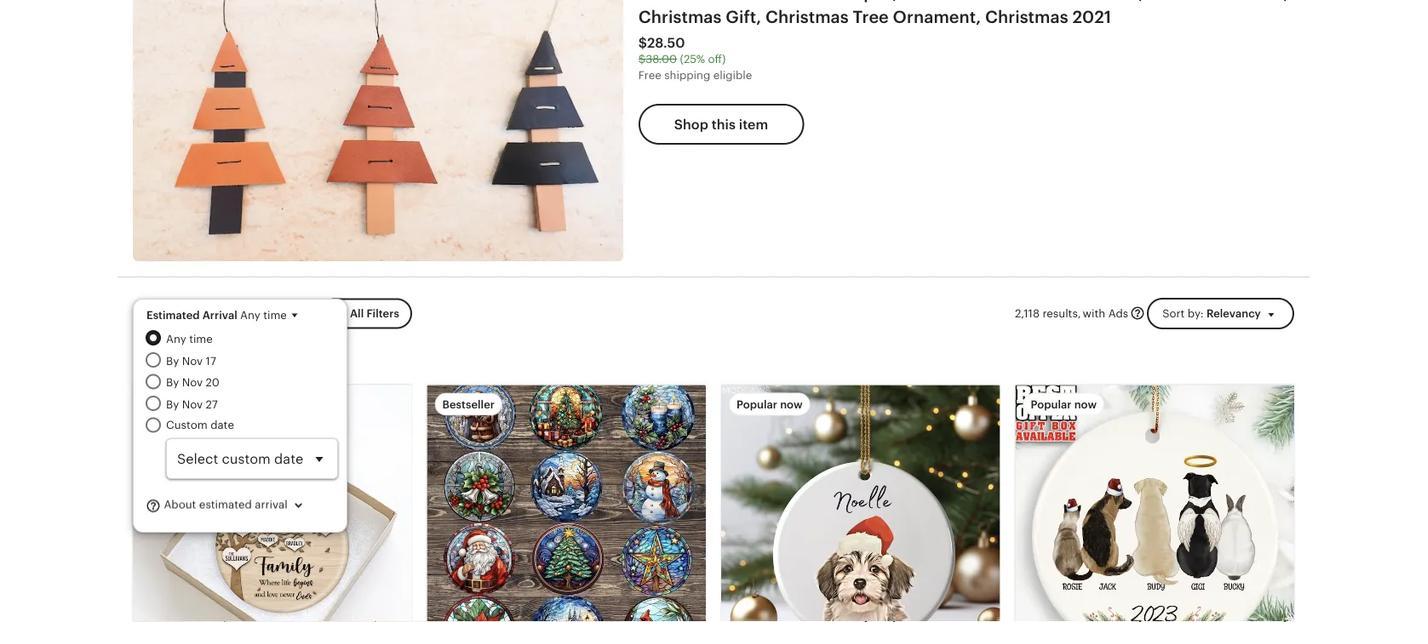 Task type: locate. For each thing, give the bounding box(es) containing it.
relevancy
[[1207, 307, 1261, 320]]

1 horizontal spatial popular now link
[[1016, 385, 1295, 623]]

about estimated arrival
[[161, 499, 288, 512]]

$ up 38.00
[[639, 35, 647, 50]]

all filters button
[[319, 299, 412, 329]]

christmas ornaments set 3pcs, leather christmas ornament, christmas decor, christmas gift, christmas tree ornament, christmas 2021 $ 28.50 $ 38.00 (25% off) free shipping eligible
[[639, 0, 1289, 82]]

all filters
[[350, 308, 399, 320]]

nov left 27
[[182, 398, 203, 411]]

about estimated arrival button
[[146, 490, 320, 522]]

now
[[780, 398, 803, 411], [1075, 398, 1097, 411]]

results,
[[1043, 307, 1081, 320]]

popular for second popular now link from the right
[[737, 398, 778, 411]]

christmas
[[639, 0, 722, 3], [969, 0, 1052, 3], [1148, 0, 1231, 3], [639, 7, 722, 27], [766, 7, 849, 27], [985, 7, 1069, 27]]

2 popular now from the left
[[1031, 398, 1097, 411]]

tree
[[853, 7, 889, 27]]

time up any time link
[[263, 309, 287, 322]]

any time
[[166, 333, 213, 346]]

off)
[[708, 53, 726, 65]]

20
[[206, 376, 220, 389]]

2 now from the left
[[1075, 398, 1097, 411]]

dogs ornaments, cats ornaments, christmas tree ornament, pets holiday ornament, christmas ornament, cat dog ornament, pet lover gift, _235 image
[[1016, 385, 1295, 623]]

2021
[[1073, 7, 1112, 27]]

2 vertical spatial by
[[166, 398, 179, 411]]

arrival
[[202, 309, 238, 322]]

nov inside by nov 20 link
[[182, 376, 203, 389]]

1 vertical spatial $
[[639, 53, 646, 65]]

ornament, up '2021'
[[1056, 0, 1144, 3]]

sort by: relevancy
[[1163, 307, 1261, 320]]

1 horizontal spatial popular
[[1031, 398, 1072, 411]]

0 horizontal spatial bestseller
[[148, 398, 201, 411]]

ads
[[1109, 307, 1129, 320]]

38.00
[[646, 53, 677, 65]]

0 horizontal spatial popular now
[[737, 398, 803, 411]]

1 vertical spatial nov
[[182, 376, 203, 389]]

1 bestseller from the left
[[148, 398, 201, 411]]

popular now link
[[721, 385, 1000, 623], [1016, 385, 1295, 623]]

ornament, down leather
[[893, 7, 981, 27]]

1 vertical spatial ornament,
[[893, 7, 981, 27]]

2 popular now link from the left
[[1016, 385, 1295, 623]]

arrival
[[255, 499, 288, 512]]

1 by from the top
[[166, 355, 179, 367]]

0 vertical spatial by
[[166, 355, 179, 367]]

2 popular from the left
[[1031, 398, 1072, 411]]

2 by from the top
[[166, 376, 179, 389]]

nov
[[182, 355, 203, 367], [182, 376, 203, 389], [182, 398, 203, 411]]

product video element
[[133, 385, 412, 623]]

date
[[210, 419, 234, 432]]

bestseller
[[148, 398, 201, 411], [442, 398, 495, 411]]

nov inside "by nov 27" link
[[182, 398, 203, 411]]

nov for 20
[[182, 376, 203, 389]]

$ up free
[[639, 53, 646, 65]]

1 vertical spatial by
[[166, 376, 179, 389]]

nov inside by nov 17 link
[[182, 355, 203, 367]]

by up custom
[[166, 398, 179, 411]]

2 vertical spatial nov
[[182, 398, 203, 411]]

0 horizontal spatial ornament,
[[893, 7, 981, 27]]

popular now
[[737, 398, 803, 411], [1031, 398, 1097, 411]]

with ads
[[1083, 307, 1129, 320]]

0 horizontal spatial bestseller link
[[133, 385, 412, 623]]

time
[[263, 309, 287, 322], [189, 333, 213, 346]]

3 nov from the top
[[182, 398, 203, 411]]

0 horizontal spatial now
[[780, 398, 803, 411]]

1 vertical spatial time
[[189, 333, 213, 346]]

any down estimated
[[166, 333, 186, 346]]

1 popular now link from the left
[[721, 385, 1000, 623]]

by nov 27
[[166, 398, 218, 411]]

0 vertical spatial nov
[[182, 355, 203, 367]]

bestseller link
[[133, 385, 412, 623], [427, 385, 706, 623]]

nov left 17
[[182, 355, 203, 367]]

1 horizontal spatial bestseller
[[442, 398, 495, 411]]

0 horizontal spatial any
[[166, 333, 186, 346]]

1 now from the left
[[780, 398, 803, 411]]

any
[[240, 309, 260, 322], [166, 333, 186, 346]]

0 vertical spatial any
[[240, 309, 260, 322]]

by down by nov 17
[[166, 376, 179, 389]]

1 horizontal spatial popular now
[[1031, 398, 1097, 411]]

0 vertical spatial ornament,
[[1056, 0, 1144, 3]]

by nov 20 link
[[166, 374, 338, 391]]

2 $ from the top
[[639, 53, 646, 65]]

2,118 results,
[[1015, 307, 1081, 320]]

27
[[206, 398, 218, 411]]

1 horizontal spatial now
[[1075, 398, 1097, 411]]

1 horizontal spatial any
[[240, 309, 260, 322]]

$
[[639, 35, 647, 50], [639, 53, 646, 65]]

2 bestseller link from the left
[[427, 385, 706, 623]]

1 horizontal spatial time
[[263, 309, 287, 322]]

ornament,
[[1056, 0, 1144, 3], [893, 7, 981, 27]]

2,118
[[1015, 307, 1040, 320]]

with
[[1083, 307, 1106, 320]]

select an estimated delivery date option group
[[146, 331, 338, 479]]

1 horizontal spatial bestseller link
[[427, 385, 706, 623]]

1 horizontal spatial ornament,
[[1056, 0, 1144, 3]]

3 by from the top
[[166, 398, 179, 411]]

0 horizontal spatial popular now link
[[721, 385, 1000, 623]]

any up any time link
[[240, 309, 260, 322]]

1 nov from the top
[[182, 355, 203, 367]]

by nov 27 link
[[166, 396, 338, 413]]

1 popular from the left
[[737, 398, 778, 411]]

by down any time at the left bottom
[[166, 355, 179, 367]]

2 nov from the top
[[182, 376, 203, 389]]

1 bestseller link from the left
[[133, 385, 412, 623]]

(25%
[[680, 53, 705, 65]]

popular
[[737, 398, 778, 411], [1031, 398, 1072, 411]]

personalized pet ornament using pet's photo + name - custom ornament christmas dog ornament personalized dog ornament custom dog image
[[721, 385, 1000, 623]]

0 horizontal spatial popular
[[737, 398, 778, 411]]

0 vertical spatial time
[[263, 309, 287, 322]]

christmas ornaments set 3pcs, leather christmas ornament, christmas decor, christmas gift, christmas tree ornament, christmas 2021 link
[[639, 0, 1289, 27]]

0 vertical spatial $
[[639, 35, 647, 50]]

set of 12 unique handmade ceramic 12 stained glass look christmas ornaments, christmas 2023 ornament, christmas decoration,holiday gift idea image
[[427, 385, 706, 623]]

1 vertical spatial any
[[166, 333, 186, 346]]

time up by nov 17
[[189, 333, 213, 346]]

by
[[166, 355, 179, 367], [166, 376, 179, 389], [166, 398, 179, 411]]

0 horizontal spatial time
[[189, 333, 213, 346]]

1 popular now from the left
[[737, 398, 803, 411]]

nov left 20
[[182, 376, 203, 389]]



Task type: describe. For each thing, give the bounding box(es) containing it.
by for by nov 27
[[166, 398, 179, 411]]

set
[[822, 0, 849, 3]]

by nov 17 link
[[166, 352, 338, 369]]

shop this item
[[674, 117, 768, 132]]

this
[[712, 117, 736, 132]]

estimated
[[199, 499, 252, 512]]

by nov 17
[[166, 355, 216, 367]]

any time link
[[166, 331, 338, 347]]

decor,
[[1236, 0, 1289, 3]]

28.50
[[647, 35, 685, 50]]

1 $ from the top
[[639, 35, 647, 50]]

17
[[206, 355, 216, 367]]

by for by nov 20
[[166, 376, 179, 389]]

popular now for personalized pet ornament using pet's photo + name - custom ornament christmas dog ornament personalized dog ornament custom dog
[[737, 398, 803, 411]]

shipping
[[664, 69, 711, 82]]

custom
[[166, 419, 208, 432]]

ornaments
[[726, 0, 818, 3]]

shop
[[674, 117, 709, 132]]

popular for first popular now link from the right
[[1031, 398, 1072, 411]]

2 bestseller from the left
[[442, 398, 495, 411]]

about
[[164, 499, 196, 512]]

gift,
[[726, 7, 762, 27]]

now for personalized pet ornament using pet's photo + name - custom ornament christmas dog ornament personalized dog ornament custom dog
[[780, 398, 803, 411]]

by for by nov 17
[[166, 355, 179, 367]]

time inside any time link
[[189, 333, 213, 346]]

nov for 27
[[182, 398, 203, 411]]

now for dogs ornaments, cats ornaments, christmas tree ornament, pets holiday ornament, christmas ornament, cat dog ornament, pet lover gift, _235 image
[[1075, 398, 1097, 411]]

item
[[739, 117, 768, 132]]

by nov 20
[[166, 376, 220, 389]]

estimated arrival any time
[[146, 309, 287, 322]]

free
[[639, 69, 662, 82]]

filters
[[367, 308, 399, 320]]

custom date
[[166, 419, 234, 432]]

any inside select an estimated delivery date option group
[[166, 333, 186, 346]]

shop this item link
[[639, 104, 804, 145]]

family where life begins and never ends personalized 3 inch ceramic christmas ornament with gift box image
[[133, 385, 412, 623]]

eligible
[[714, 69, 752, 82]]

sort
[[1163, 307, 1185, 320]]

by:
[[1188, 307, 1204, 320]]

nov for 17
[[182, 355, 203, 367]]

leather
[[902, 0, 965, 3]]

all
[[350, 308, 364, 320]]

popular now for dogs ornaments, cats ornaments, christmas tree ornament, pets holiday ornament, christmas ornament, cat dog ornament, pet lover gift, _235 image
[[1031, 398, 1097, 411]]

3pcs,
[[853, 0, 898, 3]]

estimated
[[146, 309, 200, 322]]



Task type: vqa. For each thing, say whether or not it's contained in the screenshot.
"cute"
no



